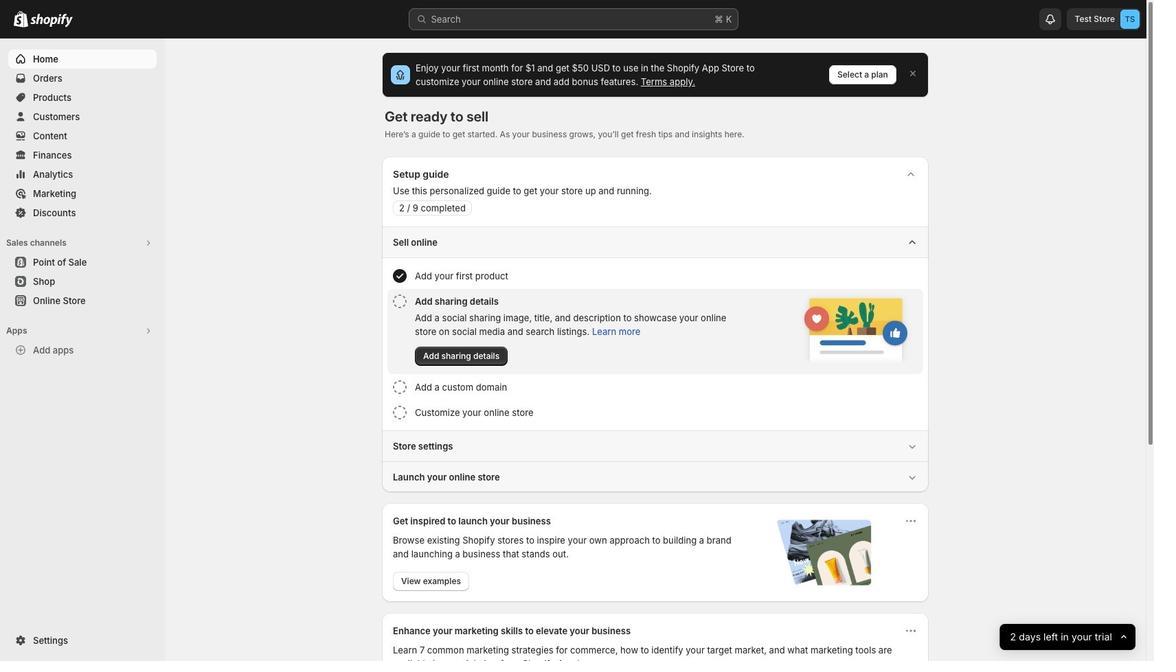 Task type: locate. For each thing, give the bounding box(es) containing it.
mark add a custom domain as done image
[[393, 381, 407, 394]]

mark customize your online store as done image
[[393, 406, 407, 420]]

add sharing details group
[[388, 289, 924, 375]]

guide categories group
[[382, 227, 929, 493]]

mark add sharing details as done image
[[393, 295, 407, 309]]

customize your online store group
[[388, 401, 924, 425]]

add a custom domain group
[[388, 375, 924, 400]]

sell online group
[[382, 227, 929, 431]]

mark add your first product as not done image
[[393, 269, 407, 283]]



Task type: describe. For each thing, give the bounding box(es) containing it.
setup guide region
[[382, 157, 929, 493]]

add your first product group
[[388, 264, 924, 289]]

shopify image
[[14, 11, 28, 27]]

test store image
[[1121, 10, 1140, 29]]

shopify image
[[30, 14, 73, 27]]



Task type: vqa. For each thing, say whether or not it's contained in the screenshot.
the Name your store 'dropdown button'
no



